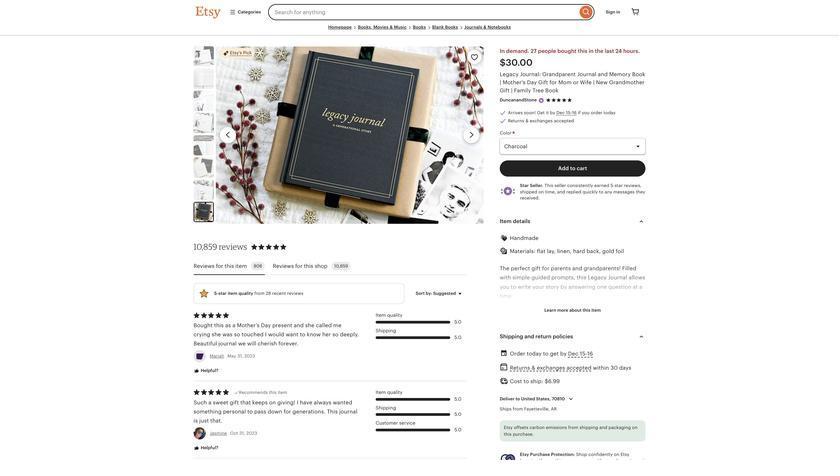 Task type: locate. For each thing, give the bounding box(es) containing it.
reviews right 808
[[273, 263, 294, 270]]

i up cherish
[[265, 332, 267, 338]]

on down seller.
[[539, 189, 544, 195]]

goes
[[568, 459, 578, 461]]

from inside go in order, or jump to certain questions that intrigue you. answer one question in a sitting, or find a relaxing place to answer even more! there is no right or wrong way to fill out your legacy journal, this is simply an opportunity to share about the experiences that made you into the person you are today. one day, the generations that follow will be able to look back and learn from the legacy you've left behind.
[[515, 376, 527, 382]]

2023 for touched
[[244, 354, 255, 359]]

for inside the legacy journal: grandparent journal and memory book | mother's day gift for mom or wife | new grandmother gift | family tree book
[[550, 79, 557, 86]]

quality for wanted
[[387, 390, 403, 396]]

seller
[[555, 183, 566, 188]]

1 horizontal spatial dec
[[568, 351, 579, 358]]

1 vertical spatial item
[[376, 313, 386, 318]]

dec down journal,
[[568, 351, 579, 358]]

arrives soon! get it by dec 15-16 if you order today
[[508, 110, 616, 115]]

hard left back,
[[574, 248, 585, 255]]

1 horizontal spatial one
[[597, 284, 607, 290]]

none search field inside "banner"
[[268, 4, 595, 20]]

etsy inside "shop confidently on etsy knowing if something goes wrong with an order, we've go"
[[621, 453, 630, 458]]

0 vertical spatial with
[[500, 275, 511, 281]]

your inside the perfect gift for parents and grandparents! filled with simple guided prompts, this legacy journal allows you to write your story by answering one question at a time.
[[533, 284, 545, 290]]

2023 down we
[[244, 354, 255, 359]]

legacy
[[539, 376, 556, 382]]

10,859 right shop
[[334, 264, 348, 269]]

to up behind.
[[594, 367, 599, 373]]

2023 for pass
[[246, 431, 257, 436]]

16 down journal,
[[588, 351, 593, 358]]

0 vertical spatial gold
[[603, 248, 615, 255]]

1 vertical spatial reviews
[[287, 291, 304, 296]]

star
[[615, 183, 623, 188], [219, 291, 227, 296]]

keeps
[[252, 400, 268, 406]]

left
[[576, 376, 585, 382]]

this seller consistently earned 5-star reviews, shipped on time, and replied quickly to any messages they received.
[[520, 183, 646, 201]]

2 vertical spatial quality
[[387, 390, 403, 396]]

1 horizontal spatial book
[[633, 71, 646, 78]]

returns for returns & exchanges accepted within 30 days
[[510, 365, 530, 371]]

from right ships
[[513, 407, 523, 412]]

journal down was
[[219, 341, 237, 347]]

menu bar containing homepage
[[196, 24, 644, 36]]

banner
[[184, 0, 656, 24]]

foil
[[616, 248, 624, 255]]

filled
[[623, 266, 637, 272]]

0 horizontal spatial |
[[500, 79, 502, 86]]

31, for so
[[237, 354, 243, 359]]

a right at
[[640, 284, 643, 290]]

legacy down grandparents!
[[588, 275, 607, 281]]

they
[[636, 189, 646, 195]]

0 horizontal spatial an
[[604, 459, 610, 461]]

we've
[[625, 459, 637, 461]]

wife
[[580, 79, 592, 86]]

people
[[538, 48, 557, 54]]

and inside go in order, or jump to certain questions that intrigue you. answer one question in a sitting, or find a relaxing place to answer even more! there is no right or wrong way to fill out your legacy journal, this is simply an opportunity to share about the experiences that made you into the person you are today. one day, the generations that follow will be able to look back and learn from the legacy you've left behind.
[[627, 367, 637, 373]]

this right bought
[[578, 48, 588, 54]]

you inside the perfect gift for parents and grandparents! filled with simple guided prompts, this legacy journal allows you to write your story by answering one question at a time.
[[500, 284, 510, 290]]

1 vertical spatial about
[[555, 348, 571, 355]]

books right the blank
[[445, 25, 458, 30]]

10,859 for 10,859 reviews
[[194, 242, 217, 252]]

by down prompts,
[[561, 284, 567, 290]]

1 vertical spatial 10,859
[[334, 264, 348, 269]]

item quality for such a sweet gift that keeps on giving! i have always wanted something personal to pass down for generations. this journal is just that.
[[376, 390, 403, 396]]

0 horizontal spatial something
[[194, 409, 222, 415]]

day inside the legacy journal: grandparent journal and memory book | mother's day gift for mom or wife | new grandmother gift | family tree book
[[527, 79, 537, 86]]

reviews right recent
[[287, 291, 304, 296]]

this inside dropdown button
[[583, 308, 591, 313]]

days
[[620, 365, 632, 371]]

1 vertical spatial legacy
[[588, 275, 607, 281]]

reviews up 'reviews for this item'
[[219, 242, 247, 252]]

one inside the perfect gift for parents and grandparents! filled with simple guided prompts, this legacy journal allows you to write your story by answering one question at a time.
[[597, 284, 607, 290]]

to
[[570, 165, 576, 172], [600, 189, 604, 195], [511, 284, 517, 290], [555, 312, 560, 318], [516, 330, 521, 336], [300, 332, 306, 338], [512, 339, 517, 345], [533, 348, 538, 355], [543, 351, 549, 358], [594, 367, 599, 373], [524, 379, 529, 385], [516, 397, 520, 402], [247, 409, 253, 415]]

0 vertical spatial journal
[[578, 71, 597, 78]]

will inside the bought this as a mother's day present and she called me crying she was so touched i would want to know her so deeply. beautiful journal we will cherish forever.
[[247, 341, 256, 347]]

the
[[595, 48, 604, 54], [572, 348, 581, 355], [523, 357, 532, 364], [616, 357, 624, 364], [529, 376, 537, 382]]

to inside button
[[570, 165, 576, 172]]

and inside the bought this as a mother's day present and she called me crying she was so touched i would want to know her so deeply. beautiful journal we will cherish forever.
[[294, 323, 304, 329]]

0 horizontal spatial day
[[261, 323, 271, 329]]

0 horizontal spatial star
[[219, 291, 227, 296]]

this inside the perfect gift for parents and grandparents! filled with simple guided prompts, this legacy journal allows you to write your story by answering one question at a time.
[[577, 275, 587, 281]]

shipping for bought this as a mother's day present and she called me crying she was so touched i would want to know her so deeply. beautiful journal we will cherish forever.
[[376, 328, 396, 334]]

helpful? for such a sweet gift that keeps on giving! i have always wanted something personal to pass down for generations. this journal is just that.
[[200, 446, 218, 451]]

today right order
[[604, 110, 616, 115]]

reviews for reviews for this shop
[[273, 263, 294, 270]]

to up fill
[[516, 330, 521, 336]]

returns down arrives
[[508, 118, 525, 124]]

1 vertical spatial star
[[219, 291, 227, 296]]

a up the there
[[576, 321, 579, 327]]

1 vertical spatial wrong
[[579, 459, 593, 461]]

down
[[268, 409, 282, 415]]

1 helpful? from the top
[[200, 369, 218, 374]]

1 vertical spatial dec
[[568, 351, 579, 358]]

etsy up we've at right
[[621, 453, 630, 458]]

quality
[[239, 291, 253, 296], [387, 313, 403, 318], [387, 390, 403, 396]]

something down cover
[[544, 459, 566, 461]]

book up grandmother
[[633, 71, 646, 78]]

0 vertical spatial 5-
[[611, 183, 615, 188]]

1 horizontal spatial if
[[578, 110, 581, 115]]

wrong down relaxing
[[625, 330, 642, 336]]

star down 'reviews for this item'
[[219, 291, 227, 296]]

2 helpful? from the top
[[200, 446, 218, 451]]

2 so from the left
[[333, 332, 339, 338]]

question inside the perfect gift for parents and grandparents! filled with simple guided prompts, this legacy journal allows you to write your story by answering one question at a time.
[[609, 284, 632, 290]]

2 horizontal spatial is
[[604, 339, 608, 345]]

0 vertical spatial item
[[500, 218, 512, 225]]

item inside dropdown button
[[500, 218, 512, 225]]

2 reviews from the left
[[273, 263, 294, 270]]

mother's up fayetteville,
[[528, 394, 551, 401]]

books, movies & music
[[358, 25, 407, 30]]

memory
[[610, 71, 631, 78]]

0 vertical spatial mother's
[[503, 79, 526, 86]]

and down the seller
[[558, 189, 566, 195]]

learn
[[545, 308, 557, 313]]

item quality for bought this as a mother's day present and she called me crying she was so touched i would want to know her so deeply. beautiful journal we will cherish forever.
[[376, 313, 403, 318]]

an inside go in order, or jump to certain questions that intrigue you. answer one question in a sitting, or find a relaxing place to answer even more! there is no right or wrong way to fill out your legacy journal, this is simply an opportunity to share about the experiences that made you into the person you are today. one day, the generations that follow will be able to look back and learn from the legacy you've left behind.
[[628, 339, 635, 345]]

1 horizontal spatial something
[[544, 459, 566, 461]]

mariah
[[210, 354, 224, 359]]

accepted down today.
[[567, 365, 592, 371]]

this left as
[[214, 323, 224, 329]]

jasmine oct 31, 2023
[[210, 431, 257, 436]]

1 item quality from the top
[[376, 313, 403, 318]]

shop confidently on etsy knowing if something goes wrong with an order, we've go
[[520, 453, 645, 461]]

the right into at the right of the page
[[523, 357, 532, 364]]

or left jump
[[533, 312, 538, 318]]

ar
[[551, 407, 557, 412]]

shipping and return policies button
[[494, 329, 652, 345]]

something inside such a sweet gift that keeps on giving! i have always wanted something personal to pass down for generations. this journal is just that.
[[194, 409, 222, 415]]

1 vertical spatial is
[[604, 339, 608, 345]]

1 vertical spatial an
[[604, 459, 610, 461]]

out
[[527, 339, 535, 345]]

etsy's pick button
[[220, 48, 255, 59]]

her
[[322, 332, 331, 338]]

this inside etsy offsets carbon emissions from shipping and packaging on this purchase.
[[504, 432, 512, 437]]

item for such a sweet gift that keeps on giving! i have always wanted something personal to pass down for generations. this journal is just that.
[[376, 390, 386, 396]]

gold for embossed
[[579, 449, 591, 456]]

the left last on the top right of the page
[[595, 48, 604, 54]]

1 vertical spatial today
[[527, 351, 542, 358]]

gift
[[532, 266, 541, 272], [230, 400, 239, 406]]

legacy down more!
[[550, 339, 569, 345]]

so right her in the bottom left of the page
[[333, 332, 339, 338]]

today down out
[[527, 351, 542, 358]]

with inside the perfect gift for parents and grandparents! filled with simple guided prompts, this legacy journal allows you to write your story by answering one question at a time.
[[500, 275, 511, 281]]

are
[[564, 357, 572, 364]]

wanted
[[333, 400, 352, 406]]

gift inside the perfect gift for parents and grandparents! filled with simple guided prompts, this legacy journal allows you to write your story by answering one question at a time.
[[532, 266, 541, 272]]

0 vertical spatial an
[[628, 339, 635, 345]]

5- down 'reviews for this item'
[[214, 291, 219, 296]]

a inside the perfect gift for parents and grandparents! filled with simple guided prompts, this legacy journal allows you to write your story by answering one question at a time.
[[640, 284, 643, 290]]

0 vertical spatial helpful? button
[[189, 365, 224, 378]]

in demand. 27 people bought this in the last 24 hours. $30.00
[[500, 48, 640, 68]]

this up down
[[269, 390, 277, 396]]

2 horizontal spatial with
[[594, 459, 603, 461]]

grandparent legacy journal memory book: family tree keepsake by duncan & stone | gift for parents & grandparents | nana scrapbook album | perfect for holidays image
[[194, 46, 214, 67], [216, 46, 484, 224], [194, 69, 214, 89], [194, 91, 214, 111], [194, 113, 214, 133], [194, 135, 214, 156], [194, 158, 214, 178], [194, 180, 214, 200], [194, 203, 213, 222]]

menu bar
[[196, 24, 644, 36]]

1 horizontal spatial 10,859
[[334, 264, 348, 269]]

3 5.0 from the top
[[455, 397, 462, 402]]

0 vertical spatial will
[[247, 341, 256, 347]]

something inside "shop confidently on etsy knowing if something goes wrong with an order, we've go"
[[544, 459, 566, 461]]

emissions
[[546, 426, 567, 431]]

1 horizontal spatial books
[[445, 25, 458, 30]]

shipping
[[580, 426, 599, 431]]

you up the time.
[[500, 284, 510, 290]]

this inside the bought this as a mother's day present and she called me crying she was so touched i would want to know her so deeply. beautiful journal we will cherish forever.
[[214, 323, 224, 329]]

on up down
[[269, 400, 276, 406]]

item up 'sitting,'
[[592, 308, 601, 313]]

0 vertical spatial wrong
[[625, 330, 642, 336]]

16
[[572, 110, 577, 115], [588, 351, 593, 358]]

by inside the perfect gift for parents and grandparents! filled with simple guided prompts, this legacy journal allows you to write your story by answering one question at a time.
[[561, 284, 567, 290]]

0 vertical spatial returns
[[508, 118, 525, 124]]

None search field
[[268, 4, 595, 20]]

journal:
[[520, 71, 541, 78]]

2 item quality from the top
[[376, 390, 403, 396]]

if
[[578, 110, 581, 115], [540, 459, 543, 461]]

story
[[546, 284, 559, 290]]

helpful? button down the jasmine link
[[189, 442, 224, 455]]

person
[[533, 357, 551, 364]]

etsy up the knowing
[[520, 453, 529, 458]]

something
[[194, 409, 222, 415], [544, 459, 566, 461]]

| up duncanandstone link
[[500, 79, 502, 86]]

journal inside the legacy journal: grandparent journal and memory book | mother's day gift for mom or wife | new grandmother gift | family tree book
[[578, 71, 597, 78]]

a inside the bought this as a mother's day present and she called me crying she was so touched i would want to know her so deeply. beautiful journal we will cherish forever.
[[233, 323, 236, 329]]

or left wife
[[573, 79, 579, 86]]

gold inside • linen bound hard cover with gold embossed title and spine
[[579, 449, 591, 456]]

1 vertical spatial day
[[261, 323, 271, 329]]

1 books from the left
[[413, 25, 426, 30]]

journal inside such a sweet gift that keeps on giving! i have always wanted something personal to pass down for generations. this journal is just that.
[[339, 409, 358, 415]]

0 vertical spatial accepted
[[554, 118, 574, 124]]

item inside dropdown button
[[592, 308, 601, 313]]

1 horizontal spatial is
[[590, 330, 595, 336]]

1 helpful? button from the top
[[189, 365, 224, 378]]

shipping inside "dropdown button"
[[500, 334, 523, 340]]

& down soon! get
[[526, 118, 529, 124]]

one down grandparents!
[[597, 284, 607, 290]]

0 horizontal spatial 10,859
[[194, 242, 217, 252]]

1 so from the left
[[234, 332, 240, 338]]

0 vertical spatial 31,
[[237, 354, 243, 359]]

wrong down shop
[[579, 459, 593, 461]]

this left shop
[[304, 263, 313, 270]]

0 vertical spatial star
[[615, 183, 623, 188]]

31, for to
[[239, 431, 245, 436]]

returns & exchanges accepted
[[508, 118, 574, 124]]

0 horizontal spatial so
[[234, 332, 240, 338]]

journal,
[[571, 339, 591, 345]]

family
[[514, 87, 531, 94]]

star up messages
[[615, 183, 623, 188]]

from left shipping
[[569, 426, 579, 431]]

0 horizontal spatial mother's
[[503, 79, 526, 86]]

from down generations
[[515, 376, 527, 382]]

day,
[[604, 357, 614, 364]]

a right such
[[209, 400, 212, 406]]

one
[[597, 284, 607, 290], [534, 321, 544, 327]]

and left return
[[525, 334, 535, 340]]

1 vertical spatial gift
[[230, 400, 239, 406]]

helpful? button down mariah link
[[189, 365, 224, 378]]

is
[[590, 330, 595, 336], [604, 339, 608, 345], [194, 418, 198, 425]]

in right sign
[[617, 9, 621, 14]]

you
[[582, 110, 590, 115], [500, 284, 510, 290], [500, 357, 510, 364], [553, 357, 562, 364]]

order,
[[516, 312, 531, 318], [611, 459, 623, 461]]

to left pass
[[247, 409, 253, 415]]

personal
[[223, 409, 246, 415]]

to right cost
[[524, 379, 529, 385]]

ship:
[[531, 379, 544, 385]]

reviews for reviews for this item
[[194, 263, 215, 270]]

1 horizontal spatial order,
[[611, 459, 623, 461]]

1 horizontal spatial question
[[609, 284, 632, 290]]

10,859 up 'reviews for this item'
[[194, 242, 217, 252]]

1 vertical spatial 2023
[[246, 431, 257, 436]]

1 horizontal spatial so
[[333, 332, 339, 338]]

0 horizontal spatial reviews
[[219, 242, 247, 252]]

2 helpful? button from the top
[[189, 442, 224, 455]]

so
[[234, 332, 240, 338], [333, 332, 339, 338]]

0 vertical spatial she
[[305, 323, 315, 329]]

for down giving!
[[284, 409, 291, 415]]

2 vertical spatial item
[[376, 390, 386, 396]]

answering
[[569, 284, 596, 290]]

journal up wife
[[578, 71, 597, 78]]

5- inside this seller consistently earned 5-star reviews, shipped on time, and replied quickly to any messages they received.
[[611, 183, 615, 188]]

share
[[540, 348, 554, 355]]

2 horizontal spatial legacy
[[588, 275, 607, 281]]

books
[[413, 25, 426, 30], [445, 25, 458, 30]]

1 vertical spatial this
[[327, 409, 338, 415]]

1 vertical spatial helpful?
[[200, 446, 218, 451]]

helpful? down mariah link
[[200, 369, 218, 374]]

have
[[300, 400, 313, 406]]

0 horizontal spatial will
[[247, 341, 256, 347]]

30
[[611, 365, 618, 371]]

carbon
[[530, 426, 545, 431]]

your up share
[[537, 339, 549, 345]]

to inside this seller consistently earned 5-star reviews, shipped on time, and replied quickly to any messages they received.
[[600, 189, 604, 195]]

1 vertical spatial item quality
[[376, 390, 403, 396]]

one up 'answer'
[[534, 321, 544, 327]]

sign in
[[606, 9, 621, 14]]

0 vertical spatial 10,859
[[194, 242, 217, 252]]

0 vertical spatial question
[[609, 284, 632, 290]]

1 horizontal spatial wrong
[[625, 330, 642, 336]]

gift up the duncanandstone in the top right of the page
[[500, 87, 510, 94]]

right
[[604, 330, 617, 336]]

she left was
[[212, 332, 221, 338]]

1 horizontal spatial etsy
[[520, 453, 529, 458]]

order, inside "shop confidently on etsy knowing if something goes wrong with an order, we've go"
[[611, 459, 623, 461]]

and up we've at right
[[633, 449, 643, 456]]

deliver
[[500, 397, 515, 402]]

1 vertical spatial if
[[540, 459, 543, 461]]

and inside etsy offsets carbon emissions from shipping and packaging on this purchase.
[[600, 426, 608, 431]]

0 horizontal spatial gift
[[230, 400, 239, 406]]

gift up personal
[[230, 400, 239, 406]]

this up experiences
[[593, 339, 602, 345]]

i left have
[[297, 400, 299, 406]]

legacy down $30.00
[[500, 71, 519, 78]]

1 vertical spatial something
[[544, 459, 566, 461]]

dec right it
[[557, 110, 565, 115]]

product
[[500, 431, 526, 437]]

order
[[591, 110, 603, 115]]

0 horizontal spatial is
[[194, 418, 198, 425]]

1 reviews from the left
[[194, 263, 215, 270]]

0 horizontal spatial journal
[[219, 341, 237, 347]]

protection:
[[551, 453, 575, 458]]

gift up guided at the bottom
[[532, 266, 541, 272]]

the left $
[[529, 376, 537, 382]]

made
[[628, 348, 643, 355]]

etsy inside etsy offsets carbon emissions from shipping and packaging on this purchase.
[[504, 426, 513, 431]]

hard left cover
[[536, 449, 548, 456]]

linen
[[504, 449, 516, 456]]

1 horizontal spatial reviews
[[273, 263, 294, 270]]

1 vertical spatial question
[[545, 321, 568, 327]]

0 vertical spatial helpful?
[[200, 369, 218, 374]]

within
[[593, 365, 609, 371]]

gold for foil
[[603, 248, 615, 255]]

1 vertical spatial i
[[297, 400, 299, 406]]

and inside the legacy journal: grandparent journal and memory book | mother's day gift for mom or wife | new grandmother gift | family tree book
[[598, 71, 608, 78]]

for inside the perfect gift for parents and grandparents! filled with simple guided prompts, this legacy journal allows you to write your story by answering one question at a time.
[[542, 266, 550, 272]]

the up the back
[[616, 357, 624, 364]]

with inside • linen bound hard cover with gold embossed title and spine
[[566, 449, 577, 456]]

and right the back
[[627, 367, 637, 373]]

5-star item quality from 28 recent reviews
[[214, 291, 304, 296]]

this inside this seller consistently earned 5-star reviews, shipped on time, and replied quickly to any messages they received.
[[545, 183, 554, 188]]

to left united
[[516, 397, 520, 402]]

& right journals
[[484, 25, 487, 30]]

your inside go in order, or jump to certain questions that intrigue you. answer one question in a sitting, or find a relaxing place to answer even more! there is no right or wrong way to fill out your legacy journal, this is simply an opportunity to share about the experiences that made you into the person you are today. one day, the generations that follow will be able to look back and learn from the legacy you've left behind.
[[537, 339, 549, 345]]

gift inside such a sweet gift that keeps on giving! i have always wanted something personal to pass down for generations. this journal is just that.
[[230, 400, 239, 406]]

about right more
[[570, 308, 582, 313]]

1 horizontal spatial i
[[297, 400, 299, 406]]

exchanges down it
[[530, 118, 553, 124]]

0 vertical spatial item quality
[[376, 313, 403, 318]]

journals & notebooks
[[465, 25, 511, 30]]

0 vertical spatial shipping
[[376, 328, 396, 334]]

0 vertical spatial exchanges
[[530, 118, 553, 124]]

this
[[578, 48, 588, 54], [225, 263, 234, 270], [304, 263, 313, 270], [577, 275, 587, 281], [583, 308, 591, 313], [214, 323, 224, 329], [593, 339, 602, 345], [269, 390, 277, 396], [504, 432, 512, 437]]

1 horizontal spatial an
[[628, 339, 635, 345]]

wrong inside "shop confidently on etsy knowing if something goes wrong with an order, we've go"
[[579, 459, 593, 461]]

mariah may 31, 2023
[[210, 354, 255, 359]]

tab list
[[194, 258, 467, 275]]

is inside such a sweet gift that keeps on giving! i have always wanted something personal to pass down for generations. this journal is just that.
[[194, 418, 198, 425]]

time.
[[500, 293, 513, 300]]

0 horizontal spatial books
[[413, 25, 426, 30]]

look
[[601, 367, 612, 373]]

cover
[[550, 449, 565, 456]]

1 horizontal spatial journal
[[339, 409, 358, 415]]

0 vertical spatial today
[[604, 110, 616, 115]]

1 vertical spatial one
[[534, 321, 544, 327]]

1 horizontal spatial will
[[562, 367, 571, 373]]

1 vertical spatial 5-
[[214, 291, 219, 296]]

on inside etsy offsets carbon emissions from shipping and packaging on this purchase.
[[632, 426, 638, 431]]

for
[[550, 79, 557, 86], [216, 263, 223, 270], [295, 263, 303, 270], [542, 266, 550, 272], [284, 409, 291, 415]]

0 vertical spatial hard
[[574, 248, 585, 255]]

helpful? for bought this as a mother's day present and she called me crying she was so touched i would want to know her so deeply. beautiful journal we will cherish forever.
[[200, 369, 218, 374]]

place
[[500, 330, 515, 336]]

back,
[[587, 248, 601, 255]]

new
[[596, 79, 608, 86]]

your down guided at the bottom
[[533, 284, 545, 290]]

day inside the bought this as a mother's day present and she called me crying she was so touched i would want to know her so deeply. beautiful journal we will cherish forever.
[[261, 323, 271, 329]]

& down person
[[532, 365, 536, 371]]

go in order, or jump to certain questions that intrigue you. answer one question in a sitting, or find a relaxing place to answer even more! there is no right or wrong way to fill out your legacy journal, this is simply an opportunity to share about the experiences that made you into the person you are today. one day, the generations that follow will be able to look back and learn from the legacy you've left behind.
[[500, 312, 645, 382]]

you up follow
[[553, 357, 562, 364]]

beautiful
[[194, 341, 217, 347]]

and up 'want'
[[294, 323, 304, 329]]

question left at
[[609, 284, 632, 290]]

5.0
[[455, 320, 462, 325], [455, 335, 462, 340], [455, 397, 462, 402], [455, 412, 462, 418], [455, 428, 462, 433]]

2 vertical spatial legacy
[[550, 339, 569, 345]]

certain
[[561, 312, 580, 318]]

day
[[527, 79, 537, 86], [261, 323, 271, 329], [552, 394, 562, 401]]

know
[[307, 332, 321, 338]]

1 horizontal spatial 5-
[[611, 183, 615, 188]]

1 5.0 from the top
[[455, 320, 462, 325]]

with down confidently
[[594, 459, 603, 461]]

wrong inside go in order, or jump to certain questions that intrigue you. answer one question in a sitting, or find a relaxing place to answer even more! there is no right or wrong way to fill out your legacy journal, this is simply an opportunity to share about the experiences that made you into the person you are today. one day, the generations that follow will be able to look back and learn from the legacy you've left behind.
[[625, 330, 642, 336]]

0 vertical spatial dec
[[557, 110, 565, 115]]

star_seller image
[[539, 97, 545, 104]]

if left order
[[578, 110, 581, 115]]

5 5.0 from the top
[[455, 428, 462, 433]]

sort
[[416, 291, 425, 296]]

etsy up the product
[[504, 426, 513, 431]]

0 horizontal spatial book
[[546, 87, 559, 94]]

accepted down arrives soon! get it by dec 15-16 if you order today
[[554, 118, 574, 124]]

1 horizontal spatial with
[[566, 449, 577, 456]]



Task type: describe. For each thing, give the bounding box(es) containing it.
to down out
[[533, 348, 538, 355]]

grandparents!
[[584, 266, 621, 272]]

2 horizontal spatial |
[[594, 79, 595, 86]]

replied
[[567, 189, 582, 195]]

intrigue
[[621, 312, 641, 318]]

on inside "shop confidently on etsy knowing if something goes wrong with an order, we've go"
[[614, 453, 620, 458]]

in right go
[[509, 312, 514, 318]]

bought this as a mother's day present and she called me crying she was so touched i would want to know her so deeply. beautiful journal we will cherish forever.
[[194, 323, 359, 347]]

for down the 10,859 reviews
[[216, 263, 223, 270]]

tab list containing reviews for this item
[[194, 258, 467, 275]]

0 vertical spatial by
[[550, 110, 556, 115]]

0 horizontal spatial 16
[[572, 110, 577, 115]]

accepted for returns & exchanges accepted
[[554, 118, 574, 124]]

incredible
[[500, 394, 527, 401]]

hard inside • linen bound hard cover with gold embossed title and spine
[[536, 449, 548, 456]]

etsy's
[[230, 50, 242, 56]]

1 vertical spatial gift
[[500, 87, 510, 94]]

pick
[[243, 50, 252, 56]]

1 horizontal spatial gift
[[539, 79, 548, 86]]

want
[[286, 332, 299, 338]]

or inside the legacy journal: grandparent journal and memory book | mother's day gift for mom or wife | new grandmother gift | family tree book
[[573, 79, 579, 86]]

etsy's pick
[[230, 50, 252, 56]]

music
[[394, 25, 407, 30]]

and inside this seller consistently earned 5-star reviews, shipped on time, and replied quickly to any messages they received.
[[558, 189, 566, 195]]

be
[[573, 367, 579, 373]]

learn
[[500, 376, 513, 382]]

1 vertical spatial book
[[546, 87, 559, 94]]

just
[[199, 418, 209, 425]]

duncanandstone
[[500, 98, 537, 103]]

sitting,
[[581, 321, 599, 327]]

from inside etsy offsets carbon emissions from shipping and packaging on this purchase.
[[569, 426, 579, 431]]

& for journals & notebooks
[[484, 25, 487, 30]]

present
[[272, 323, 293, 329]]

into
[[511, 357, 521, 364]]

a inside such a sweet gift that keeps on giving! i have always wanted something personal to pass down for generations. this journal is just that.
[[209, 400, 212, 406]]

generations
[[500, 367, 531, 373]]

in inside 'button'
[[617, 9, 621, 14]]

perfect
[[511, 266, 530, 272]]

legacy inside go in order, or jump to certain questions that intrigue you. answer one question in a sitting, or find a relaxing place to answer even more! there is no right or wrong way to fill out your legacy journal, this is simply an opportunity to share about the experiences that made you into the person you are today. one day, the generations that follow will be able to look back and learn from the legacy you've left behind.
[[550, 339, 569, 345]]

and inside • linen bound hard cover with gold embossed title and spine
[[633, 449, 643, 456]]

0 horizontal spatial dec
[[557, 110, 565, 115]]

and inside "dropdown button"
[[525, 334, 535, 340]]

etsy offsets carbon emissions from shipping and packaging on this purchase.
[[504, 426, 638, 437]]

0 vertical spatial is
[[590, 330, 595, 336]]

the down journal,
[[572, 348, 581, 355]]

spine
[[500, 458, 514, 461]]

0 horizontal spatial she
[[212, 332, 221, 338]]

or left christmas
[[564, 394, 569, 401]]

legacy inside the perfect gift for parents and grandparents! filled with simple guided prompts, this legacy journal allows you to write your story by answering one question at a time.
[[588, 275, 607, 281]]

1 horizontal spatial mother's
[[528, 394, 551, 401]]

Search for anything text field
[[268, 4, 578, 20]]

that.
[[210, 418, 223, 425]]

•
[[500, 449, 502, 456]]

follow
[[545, 367, 561, 373]]

one inside go in order, or jump to certain questions that intrigue you. answer one question in a sitting, or find a relaxing place to answer even more! there is no right or wrong way to fill out your legacy journal, this is simply an opportunity to share about the experiences that made you into the person you are today. one day, the generations that follow will be able to look back and learn from the legacy you've left behind.
[[534, 321, 544, 327]]

a right find in the right of the page
[[619, 321, 622, 327]]

you left into at the right of the page
[[500, 357, 510, 364]]

to inside the perfect gift for parents and grandparents! filled with simple guided prompts, this legacy journal allows you to write your story by answering one question at a time.
[[511, 284, 517, 290]]

i inside the bought this as a mother's day present and she called me crying she was so touched i would want to know her so deeply. beautiful journal we will cherish forever.
[[265, 332, 267, 338]]

& left music
[[390, 25, 393, 30]]

get
[[550, 351, 559, 358]]

forever.
[[279, 341, 299, 347]]

sort by: suggested button
[[411, 287, 469, 301]]

cost to ship: $ 6.99
[[510, 379, 560, 385]]

sort by: suggested
[[416, 291, 456, 296]]

order, inside go in order, or jump to certain questions that intrigue you. answer one question in a sitting, or find a relaxing place to answer even more! there is no right or wrong way to fill out your legacy journal, this is simply an opportunity to share about the experiences that made you into the person you are today. one day, the generations that follow will be able to look back and learn from the legacy you've left behind.
[[516, 312, 531, 318]]

at
[[633, 284, 638, 290]]

about inside go in order, or jump to certain questions that intrigue you. answer one question in a sitting, or find a relaxing place to answer even more! there is no right or wrong way to fill out your legacy journal, this is simply an opportunity to share about the experiences that made you into the person you are today. one day, the generations that follow will be able to look back and learn from the legacy you've left behind.
[[555, 348, 571, 355]]

materials:
[[510, 248, 536, 255]]

states,
[[536, 397, 551, 402]]

if inside "shop confidently on etsy knowing if something goes wrong with an order, we've go"
[[540, 459, 543, 461]]

that down 'simply'
[[616, 348, 626, 355]]

that up find in the right of the page
[[609, 312, 619, 318]]

order today to get by dec 15-16
[[510, 351, 593, 358]]

oct
[[230, 431, 238, 436]]

policies
[[553, 334, 573, 340]]

order
[[510, 351, 526, 358]]

lay,
[[547, 248, 556, 255]]

way
[[500, 339, 510, 345]]

journals
[[465, 25, 483, 30]]

sign
[[606, 9, 616, 14]]

star inside this seller consistently earned 5-star reviews, shipped on time, and replied quickly to any messages they received.
[[615, 183, 623, 188]]

& for returns & exchanges accepted within 30 days
[[532, 365, 536, 371]]

mom
[[559, 79, 572, 86]]

returns for returns & exchanges accepted
[[508, 118, 525, 124]]

blank
[[432, 25, 444, 30]]

and inside the perfect gift for parents and grandparents! filled with simple guided prompts, this legacy journal allows you to write your story by answering one question at a time.
[[573, 266, 583, 272]]

item for bought this as a mother's day present and she called me crying she was so touched i would want to know her so deeply. beautiful journal we will cherish forever.
[[376, 313, 386, 318]]

item down 'reviews for this item'
[[228, 291, 238, 296]]

books, movies & music link
[[358, 25, 407, 30]]

simply
[[610, 339, 627, 345]]

0 horizontal spatial today
[[527, 351, 542, 358]]

shipping for such a sweet gift that keeps on giving! i have always wanted something personal to pass down for generations. this journal is just that.
[[376, 406, 396, 411]]

to left fill
[[512, 339, 517, 345]]

relaxing
[[624, 321, 645, 327]]

1 vertical spatial 15-
[[580, 351, 588, 358]]

sign in button
[[601, 6, 626, 18]]

2 books from the left
[[445, 25, 458, 30]]

generations.
[[293, 409, 326, 415]]

crying
[[194, 332, 210, 338]]

to inside the bought this as a mother's day present and she called me crying she was so touched i would want to know her so deeply. beautiful journal we will cherish forever.
[[300, 332, 306, 338]]

you left order
[[582, 110, 590, 115]]

27
[[531, 48, 537, 54]]

sweet
[[213, 400, 228, 406]]

& for returns & exchanges accepted
[[526, 118, 529, 124]]

1 horizontal spatial hard
[[574, 248, 585, 255]]

cost
[[510, 379, 522, 385]]

received.
[[520, 196, 540, 201]]

cherish
[[258, 341, 277, 347]]

books link
[[413, 25, 426, 30]]

to inside dropdown button
[[516, 397, 520, 402]]

to inside such a sweet gift that keeps on giving! i have always wanted something personal to pass down for generations. this journal is just that.
[[247, 409, 253, 415]]

quality for crying
[[387, 313, 403, 318]]

returns & exchanges accepted within 30 days
[[510, 365, 632, 371]]

journal inside the bought this as a mother's day present and she called me crying she was so touched i would want to know her so deeply. beautiful journal we will cherish forever.
[[219, 341, 237, 347]]

that down person
[[533, 367, 543, 373]]

learn more about this item
[[545, 308, 601, 313]]

will inside go in order, or jump to certain questions that intrigue you. answer one question in a sitting, or find a relaxing place to answer even more! there is no right or wrong way to fill out your legacy journal, this is simply an opportunity to share about the experiences that made you into the person you are today. one day, the generations that follow will be able to look back and learn from the legacy you've left behind.
[[562, 367, 571, 373]]

24
[[616, 48, 622, 54]]

1 horizontal spatial 16
[[588, 351, 593, 358]]

1 horizontal spatial |
[[511, 87, 513, 94]]

2 5.0 from the top
[[455, 335, 462, 340]]

answer
[[513, 321, 532, 327]]

for inside such a sweet gift that keeps on giving! i have always wanted something personal to pass down for generations. this journal is just that.
[[284, 409, 291, 415]]

from left 28
[[255, 291, 265, 296]]

to left the get
[[543, 351, 549, 358]]

on inside such a sweet gift that keeps on giving! i have always wanted something personal to pass down for generations. this journal is just that.
[[269, 400, 276, 406]]

service
[[399, 421, 416, 426]]

item up giving!
[[278, 390, 287, 396]]

banner containing categories
[[184, 0, 656, 24]]

exchanges for returns & exchanges accepted within 30 days
[[537, 365, 566, 371]]

hours.
[[624, 48, 640, 54]]

exchanges for returns & exchanges accepted
[[530, 118, 553, 124]]

or left find in the right of the page
[[600, 321, 606, 327]]

to right jump
[[555, 312, 560, 318]]

giving!
[[278, 400, 296, 406]]

this down the 10,859 reviews
[[225, 263, 234, 270]]

duncanandstone link
[[500, 98, 537, 103]]

in down certain
[[570, 321, 575, 327]]

with inside "shop confidently on etsy knowing if something goes wrong with an order, we've go"
[[594, 459, 603, 461]]

4 5.0 from the top
[[455, 412, 462, 418]]

opportunity
[[500, 348, 531, 355]]

this inside in demand. 27 people bought this in the last 24 hours. $30.00
[[578, 48, 588, 54]]

on inside this seller consistently earned 5-star reviews, shipped on time, and replied quickly to any messages they received.
[[539, 189, 544, 195]]

jump
[[540, 312, 553, 318]]

me
[[334, 323, 342, 329]]

808
[[254, 264, 262, 269]]

gift!
[[599, 394, 610, 401]]

etsy for etsy purchase protection:
[[520, 453, 529, 458]]

0 vertical spatial reviews
[[219, 242, 247, 252]]

journal inside the perfect gift for parents and grandparents! filled with simple guided prompts, this legacy journal allows you to write your story by answering one question at a time.
[[609, 275, 628, 281]]

0 horizontal spatial 15-
[[566, 110, 572, 115]]

flat
[[537, 248, 546, 255]]

purchase
[[530, 453, 550, 458]]

or up 'simply'
[[618, 330, 624, 336]]

helpful? button for bought this as a mother's day present and she called me crying she was so touched i would want to know her so deeply. beautiful journal we will cherish forever.
[[189, 365, 224, 378]]

legacy inside the legacy journal: grandparent journal and memory book | mother's day gift for mom or wife | new grandmother gift | family tree book
[[500, 71, 519, 78]]

0 vertical spatial book
[[633, 71, 646, 78]]

accepted for returns & exchanges accepted within 30 days
[[567, 365, 592, 371]]

item left 808
[[236, 263, 247, 270]]

mother's inside the legacy journal: grandparent journal and memory book | mother's day gift for mom or wife | new grandmother gift | family tree book
[[503, 79, 526, 86]]

add to cart
[[559, 165, 587, 172]]

color
[[500, 131, 513, 136]]

helpful? button for such a sweet gift that keeps on giving! i have always wanted something personal to pass down for generations. this journal is just that.
[[189, 442, 224, 455]]

about inside dropdown button
[[570, 308, 582, 313]]

linen,
[[558, 248, 572, 255]]

0 vertical spatial quality
[[239, 291, 253, 296]]

for left shop
[[295, 263, 303, 270]]

today.
[[574, 357, 590, 364]]

an inside "shop confidently on etsy knowing if something goes wrong with an order, we've go"
[[604, 459, 610, 461]]

1 horizontal spatial reviews
[[287, 291, 304, 296]]

ships
[[500, 407, 512, 412]]

guided
[[532, 275, 550, 281]]

question inside go in order, or jump to certain questions that intrigue you. answer one question in a sitting, or find a relaxing place to answer even more! there is no right or wrong way to fill out your legacy journal, this is simply an opportunity to share about the experiences that made you into the person you are today. one day, the generations that follow will be able to look back and learn from the legacy you've left behind.
[[545, 321, 568, 327]]

you've
[[558, 376, 575, 382]]

last
[[605, 48, 614, 54]]

28
[[266, 291, 271, 296]]

10,859 for 10,859
[[334, 264, 348, 269]]

0 vertical spatial if
[[578, 110, 581, 115]]

answer
[[523, 330, 542, 336]]

such
[[194, 400, 207, 406]]

etsy for etsy offsets carbon emissions from shipping and packaging on this purchase.
[[504, 426, 513, 431]]

i inside such a sweet gift that keeps on giving! i have always wanted something personal to pass down for generations. this journal is just that.
[[297, 400, 299, 406]]

2 vertical spatial by
[[561, 351, 567, 358]]

behind.
[[586, 376, 606, 382]]

no
[[596, 330, 603, 336]]

1 horizontal spatial she
[[305, 323, 315, 329]]

2 horizontal spatial day
[[552, 394, 562, 401]]

in inside in demand. 27 people bought this in the last 24 hours. $30.00
[[589, 48, 594, 54]]

the inside in demand. 27 people bought this in the last 24 hours. $30.00
[[595, 48, 604, 54]]

this inside go in order, or jump to certain questions that intrigue you. answer one question in a sitting, or find a relaxing place to answer even more! there is no right or wrong way to fill out your legacy journal, this is simply an opportunity to share about the experiences that made you into the person you are today. one day, the generations that follow will be able to look back and learn from the legacy you've left behind.
[[593, 339, 602, 345]]

that inside such a sweet gift that keeps on giving! i have always wanted something personal to pass down for generations. this journal is just that.
[[241, 400, 251, 406]]

this inside such a sweet gift that keeps on giving! i have always wanted something personal to pass down for generations. this journal is just that.
[[327, 409, 338, 415]]

homepage
[[328, 25, 352, 30]]



Task type: vqa. For each thing, say whether or not it's contained in the screenshot.
SHE
yes



